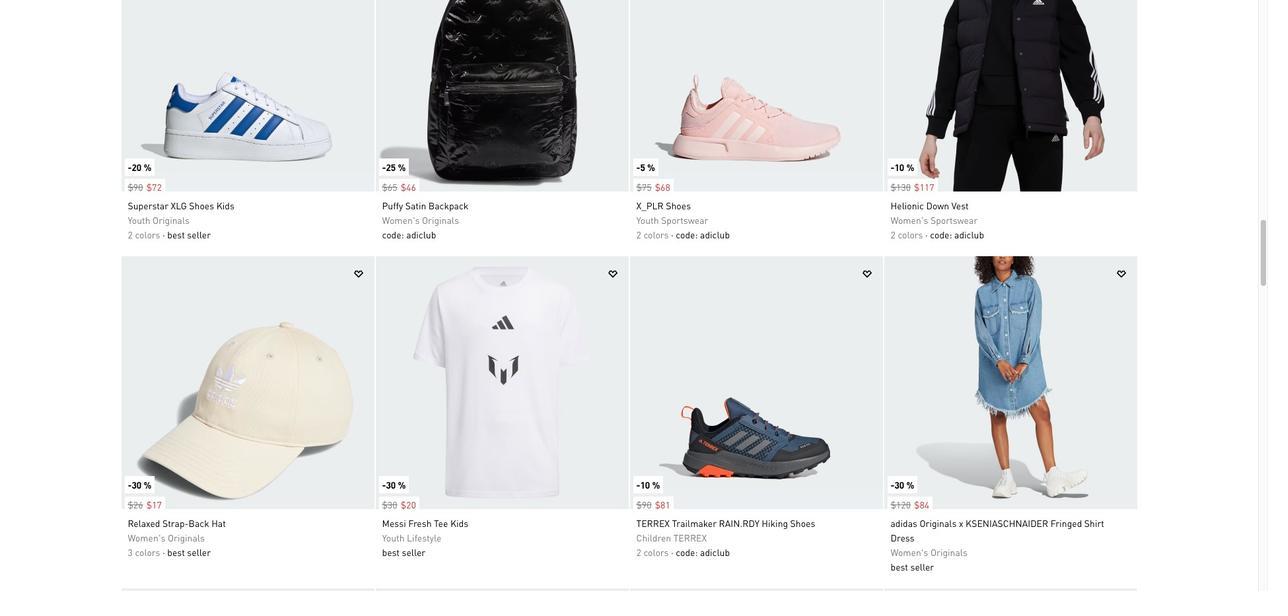 Task type: describe. For each thing, give the bounding box(es) containing it.
- for $130 $117
[[891, 161, 895, 173]]

adiclub inside terrex trailmaker rain.rdy hiking shoes children terrex 2 colors · code: adiclub
[[700, 546, 730, 558]]

sportswear inside the x_plr shoes youth sportswear 2 colors · code: adiclub
[[661, 214, 708, 226]]

30 for $120
[[895, 479, 905, 491]]

-25 %
[[382, 161, 406, 173]]

· inside relaxed strap-back hat women's originals 3 colors · best seller
[[163, 546, 165, 558]]

$75
[[636, 181, 652, 193]]

1 vertical spatial terrex
[[674, 532, 707, 544]]

% for $17
[[144, 479, 152, 491]]

$90 for $90 $81
[[636, 499, 652, 511]]

x_plr
[[636, 199, 664, 211]]

youth lifestyle white messi fresh tee kids image
[[376, 256, 629, 509]]

10 for $130
[[895, 161, 905, 173]]

youth inside the x_plr shoes youth sportswear 2 colors · code: adiclub
[[636, 214, 659, 226]]

relaxed strap-back hat women's originals 3 colors · best seller
[[128, 517, 226, 558]]

20
[[132, 161, 142, 173]]

-10 % for $90
[[636, 479, 660, 491]]

kids for messi fresh tee kids youth lifestyle best seller
[[450, 517, 468, 529]]

helionic
[[891, 199, 924, 211]]

youth for superstar xlg shoes kids
[[128, 214, 150, 226]]

% for $20
[[398, 479, 406, 491]]

seller for adidas originals x kseniaschnaider fringed shirt dress women's originals best seller
[[911, 561, 934, 573]]

women's inside "helionic down vest women's sportswear 2 colors · code: adiclub"
[[891, 214, 928, 226]]

shoes inside terrex trailmaker rain.rdy hiking shoes children terrex 2 colors · code: adiclub
[[790, 517, 815, 529]]

fresh
[[408, 517, 432, 529]]

seller inside messi fresh tee kids youth lifestyle best seller
[[402, 546, 426, 558]]

women's originals beige quilted trefoil shoulder bag image
[[884, 589, 1137, 591]]

code: inside "helionic down vest women's sportswear 2 colors · code: adiclub"
[[930, 229, 952, 240]]

30 for $30
[[386, 479, 396, 491]]

$75 $68
[[636, 181, 670, 193]]

adiclub inside the x_plr shoes youth sportswear 2 colors · code: adiclub
[[700, 229, 730, 240]]

-30 % for $26
[[128, 479, 152, 491]]

code: inside puffy satin backpack women's originals code: adiclub
[[382, 229, 404, 240]]

· inside terrex trailmaker rain.rdy hiking shoes children terrex 2 colors · code: adiclub
[[671, 546, 674, 558]]

shirt
[[1085, 517, 1104, 529]]

$65 $46
[[382, 181, 416, 193]]

2 inside superstar xlg shoes kids youth originals 2 colors · best seller
[[128, 229, 133, 240]]

$26 $17
[[128, 499, 162, 511]]

children soccer blue x crazyfast.1 firm ground soccer cleats image
[[376, 589, 629, 591]]

hiking
[[762, 517, 788, 529]]

adidas
[[891, 517, 918, 529]]

women's inside adidas originals x kseniaschnaider fringed shirt dress women's originals best seller
[[891, 546, 928, 558]]

colors inside the x_plr shoes youth sportswear 2 colors · code: adiclub
[[644, 229, 669, 240]]

women's inside relaxed strap-back hat women's originals 3 colors · best seller
[[128, 532, 165, 544]]

colors inside terrex trailmaker rain.rdy hiking shoes children terrex 2 colors · code: adiclub
[[644, 546, 669, 558]]

- for $65 $46
[[382, 161, 386, 173]]

$90 $81
[[636, 499, 670, 511]]

youth sportswear pink x_plr shoes image
[[630, 0, 883, 192]]

-10 % for $130
[[891, 161, 915, 173]]

seller for superstar xlg shoes kids youth originals 2 colors · best seller
[[187, 229, 211, 240]]

$30
[[382, 499, 397, 511]]

best inside messi fresh tee kids youth lifestyle best seller
[[382, 546, 400, 558]]

kids for superstar xlg shoes kids youth originals 2 colors · best seller
[[216, 199, 234, 211]]

tee
[[434, 517, 448, 529]]

$120
[[891, 499, 911, 511]]

$84
[[914, 499, 930, 511]]

2 inside the x_plr shoes youth sportswear 2 colors · code: adiclub
[[636, 229, 641, 240]]

superstar
[[128, 199, 168, 211]]

satin
[[405, 199, 426, 211]]

originals down x
[[931, 546, 968, 558]]

back
[[189, 517, 209, 529]]

originals inside puffy satin backpack women's originals code: adiclub
[[422, 214, 459, 226]]

vest
[[952, 199, 969, 211]]

x_plr shoes youth sportswear 2 colors · code: adiclub
[[636, 199, 730, 240]]

adiclub inside puffy satin backpack women's originals code: adiclub
[[406, 229, 436, 240]]

dress
[[891, 532, 915, 544]]

-20 %
[[128, 161, 152, 173]]

messi fresh tee kids youth lifestyle best seller
[[382, 517, 468, 558]]

children terrex blue terrex trailmaker rain.rdy hiking shoes image
[[630, 256, 883, 509]]

5
[[640, 161, 645, 173]]

- for $75 $68
[[636, 161, 640, 173]]

-5 %
[[636, 161, 655, 173]]

% for $72
[[144, 161, 152, 173]]

trailmaker
[[672, 517, 717, 529]]

$26
[[128, 499, 143, 511]]

relaxed
[[128, 517, 160, 529]]

children
[[636, 532, 671, 544]]

3
[[128, 546, 133, 558]]

colors inside superstar xlg shoes kids youth originals 2 colors · best seller
[[135, 229, 160, 240]]

originals left x
[[920, 517, 957, 529]]



Task type: vqa. For each thing, say whether or not it's contained in the screenshot.
Join adiClub to get unlimited free standard shipping, returns, & exchanges
no



Task type: locate. For each thing, give the bounding box(es) containing it.
2 sportswear from the left
[[931, 214, 978, 226]]

shoes down $68
[[666, 199, 691, 211]]

seller inside superstar xlg shoes kids youth originals 2 colors · best seller
[[187, 229, 211, 240]]

women's inside puffy satin backpack women's originals code: adiclub
[[382, 214, 420, 226]]

2
[[128, 229, 133, 240], [636, 229, 641, 240], [891, 229, 896, 240], [636, 546, 641, 558]]

2 inside terrex trailmaker rain.rdy hiking shoes children terrex 2 colors · code: adiclub
[[636, 546, 641, 558]]

code:
[[382, 229, 404, 240], [676, 229, 698, 240], [930, 229, 952, 240], [676, 546, 698, 558]]

x
[[959, 517, 964, 529]]

% for $46
[[398, 161, 406, 173]]

-30 % up $120
[[891, 479, 915, 491]]

rain.rdy
[[719, 517, 760, 529]]

originals inside relaxed strap-back hat women's originals 3 colors · best seller
[[168, 532, 205, 544]]

code: inside the x_plr shoes youth sportswear 2 colors · code: adiclub
[[676, 229, 698, 240]]

women's down puffy
[[382, 214, 420, 226]]

women's originals white nizza platform shoes image
[[630, 589, 883, 591]]

0 vertical spatial terrex
[[636, 517, 670, 529]]

colors inside "helionic down vest women's sportswear 2 colors · code: adiclub"
[[898, 229, 923, 240]]

0 horizontal spatial 30
[[132, 479, 142, 491]]

kids inside superstar xlg shoes kids youth originals 2 colors · best seller
[[216, 199, 234, 211]]

kids right xlg
[[216, 199, 234, 211]]

· inside the x_plr shoes youth sportswear 2 colors · code: adiclub
[[671, 229, 674, 240]]

$130
[[891, 181, 911, 193]]

1 horizontal spatial 10
[[895, 161, 905, 173]]

30 up $30
[[386, 479, 396, 491]]

youth
[[128, 214, 150, 226], [636, 214, 659, 226], [382, 532, 405, 544]]

0 horizontal spatial -30 %
[[128, 479, 152, 491]]

colors down helionic
[[898, 229, 923, 240]]

$46
[[401, 181, 416, 193]]

youth inside messi fresh tee kids youth lifestyle best seller
[[382, 532, 405, 544]]

-
[[128, 161, 132, 173], [382, 161, 386, 173], [636, 161, 640, 173], [891, 161, 895, 173], [128, 479, 132, 491], [382, 479, 386, 491], [636, 479, 640, 491], [891, 479, 895, 491]]

xlg
[[171, 199, 187, 211]]

fringed
[[1051, 517, 1082, 529]]

women's down relaxed
[[128, 532, 165, 544]]

-30 % up $30
[[382, 479, 406, 491]]

-30 % for $30
[[382, 479, 406, 491]]

1 horizontal spatial shoes
[[666, 199, 691, 211]]

originals
[[153, 214, 190, 226], [422, 214, 459, 226], [920, 517, 957, 529], [168, 532, 205, 544], [931, 546, 968, 558]]

originals black crazy iiinfinity shoes image
[[121, 589, 374, 591]]

best for adidas
[[891, 561, 908, 573]]

0 horizontal spatial terrex
[[636, 517, 670, 529]]

- up $120
[[891, 479, 895, 491]]

0 vertical spatial $90
[[128, 181, 143, 193]]

youth for messi fresh tee kids
[[382, 532, 405, 544]]

1 horizontal spatial kids
[[450, 517, 468, 529]]

- up $26
[[128, 479, 132, 491]]

1 sportswear from the left
[[661, 214, 708, 226]]

10
[[895, 161, 905, 173], [640, 479, 650, 491]]

shoes inside the x_plr shoes youth sportswear 2 colors · code: adiclub
[[666, 199, 691, 211]]

colors right 3
[[135, 546, 160, 558]]

1 horizontal spatial terrex
[[674, 532, 707, 544]]

$130 $117
[[891, 181, 934, 193]]

0 horizontal spatial kids
[[216, 199, 234, 211]]

colors down x_plr
[[644, 229, 669, 240]]

- up $75
[[636, 161, 640, 173]]

kids
[[216, 199, 234, 211], [450, 517, 468, 529]]

originals down xlg
[[153, 214, 190, 226]]

· inside superstar xlg shoes kids youth originals 2 colors · best seller
[[163, 229, 165, 240]]

shoes
[[189, 199, 214, 211], [666, 199, 691, 211], [790, 517, 815, 529]]

1 vertical spatial kids
[[450, 517, 468, 529]]

% for $84
[[907, 479, 915, 491]]

- for $90 $72
[[128, 161, 132, 173]]

women's sportswear black helionic down vest image
[[884, 0, 1137, 192]]

women's originals white relaxed strap-back hat image
[[121, 256, 374, 509]]

2 30 from the left
[[386, 479, 396, 491]]

best
[[167, 229, 185, 240], [167, 546, 185, 558], [382, 546, 400, 558], [891, 561, 908, 573]]

$65
[[382, 181, 397, 193]]

$20
[[401, 499, 416, 511]]

- for $120 $84
[[891, 479, 895, 491]]

30
[[132, 479, 142, 491], [386, 479, 396, 491], [895, 479, 905, 491]]

originals down backpack
[[422, 214, 459, 226]]

-10 % up '$130' at the top right of the page
[[891, 161, 915, 173]]

women's down dress
[[891, 546, 928, 558]]

10 up $90 $81 at the right bottom
[[640, 479, 650, 491]]

2 down helionic
[[891, 229, 896, 240]]

% right 5
[[647, 161, 655, 173]]

2 -30 % from the left
[[382, 479, 406, 491]]

adiclub inside "helionic down vest women's sportswear 2 colors · code: adiclub"
[[955, 229, 984, 240]]

adiclub
[[406, 229, 436, 240], [700, 229, 730, 240], [955, 229, 984, 240], [700, 546, 730, 558]]

youth inside superstar xlg shoes kids youth originals 2 colors · best seller
[[128, 214, 150, 226]]

0 horizontal spatial $90
[[128, 181, 143, 193]]

best inside superstar xlg shoes kids youth originals 2 colors · best seller
[[167, 229, 185, 240]]

originals down strap-
[[168, 532, 205, 544]]

0 vertical spatial kids
[[216, 199, 234, 211]]

superstar xlg shoes kids youth originals 2 colors · best seller
[[128, 199, 234, 240]]

$17
[[146, 499, 162, 511]]

$81
[[655, 499, 670, 511]]

seller inside relaxed strap-back hat women's originals 3 colors · best seller
[[187, 546, 211, 558]]

2 down x_plr
[[636, 229, 641, 240]]

· inside "helionic down vest women's sportswear 2 colors · code: adiclub"
[[926, 229, 928, 240]]

% up '$26 $17'
[[144, 479, 152, 491]]

% right 25
[[398, 161, 406, 173]]

adidas originals x kseniaschnaider fringed shirt dress women's originals best seller
[[891, 517, 1104, 573]]

colors down superstar
[[135, 229, 160, 240]]

terrex down trailmaker
[[674, 532, 707, 544]]

best down dress
[[891, 561, 908, 573]]

1 horizontal spatial -30 %
[[382, 479, 406, 491]]

2 down children
[[636, 546, 641, 558]]

sportswear down vest
[[931, 214, 978, 226]]

$90 left '$72' at the left top of the page
[[128, 181, 143, 193]]

terrex up children
[[636, 517, 670, 529]]

·
[[163, 229, 165, 240], [671, 229, 674, 240], [926, 229, 928, 240], [163, 546, 165, 558], [671, 546, 674, 558]]

-10 % up $90 $81 at the right bottom
[[636, 479, 660, 491]]

youth down superstar
[[128, 214, 150, 226]]

-10 %
[[891, 161, 915, 173], [636, 479, 660, 491]]

best for relaxed
[[167, 546, 185, 558]]

3 30 from the left
[[895, 479, 905, 491]]

women's down helionic
[[891, 214, 928, 226]]

0 horizontal spatial -10 %
[[636, 479, 660, 491]]

- up $90 $72
[[128, 161, 132, 173]]

% for $117
[[907, 161, 915, 173]]

strap-
[[162, 517, 189, 529]]

-30 % for $120
[[891, 479, 915, 491]]

- up $90 $81 at the right bottom
[[636, 479, 640, 491]]

seller
[[187, 229, 211, 240], [187, 546, 211, 558], [402, 546, 426, 558], [911, 561, 934, 573]]

code: inside terrex trailmaker rain.rdy hiking shoes children terrex 2 colors · code: adiclub
[[676, 546, 698, 558]]

-30 % up $26
[[128, 479, 152, 491]]

messi
[[382, 517, 406, 529]]

best down xlg
[[167, 229, 185, 240]]

shoes right xlg
[[189, 199, 214, 211]]

$117
[[914, 181, 934, 193]]

1 vertical spatial 10
[[640, 479, 650, 491]]

2 down superstar
[[128, 229, 133, 240]]

1 30 from the left
[[132, 479, 142, 491]]

0 vertical spatial -10 %
[[891, 161, 915, 173]]

2 horizontal spatial youth
[[636, 214, 659, 226]]

women's originals multi adidas originals x kseniaschnaider fringed shirt dress image
[[884, 256, 1137, 509]]

sportswear
[[661, 214, 708, 226], [931, 214, 978, 226]]

$30 $20
[[382, 499, 416, 511]]

originals inside superstar xlg shoes kids youth originals 2 colors · best seller
[[153, 214, 190, 226]]

1 horizontal spatial sportswear
[[931, 214, 978, 226]]

shoes right hiking
[[790, 517, 815, 529]]

10 for $90
[[640, 479, 650, 491]]

sportswear down x_plr
[[661, 214, 708, 226]]

colors down children
[[644, 546, 669, 558]]

youth originals white superstar xlg shoes kids image
[[121, 0, 374, 192]]

1 vertical spatial -10 %
[[636, 479, 660, 491]]

colors inside relaxed strap-back hat women's originals 3 colors · best seller
[[135, 546, 160, 558]]

- for $26 $17
[[128, 479, 132, 491]]

0 vertical spatial 10
[[895, 161, 905, 173]]

women's
[[382, 214, 420, 226], [891, 214, 928, 226], [128, 532, 165, 544], [891, 546, 928, 558]]

best inside relaxed strap-back hat women's originals 3 colors · best seller
[[167, 546, 185, 558]]

best down strap-
[[167, 546, 185, 558]]

sportswear inside "helionic down vest women's sportswear 2 colors · code: adiclub"
[[931, 214, 978, 226]]

$68
[[655, 181, 670, 193]]

- up '$130' at the top right of the page
[[891, 161, 895, 173]]

% up $90 $81 at the right bottom
[[652, 479, 660, 491]]

30 up $26
[[132, 479, 142, 491]]

% for $68
[[647, 161, 655, 173]]

youth down messi
[[382, 532, 405, 544]]

women's originals black puffy satin backpack image
[[376, 0, 629, 192]]

best for superstar
[[167, 229, 185, 240]]

shoes inside superstar xlg shoes kids youth originals 2 colors · best seller
[[189, 199, 214, 211]]

colors
[[135, 229, 160, 240], [644, 229, 669, 240], [898, 229, 923, 240], [135, 546, 160, 558], [644, 546, 669, 558]]

backpack
[[429, 199, 469, 211]]

terrex trailmaker rain.rdy hiking shoes children terrex 2 colors · code: adiclub
[[636, 517, 815, 558]]

kids right tee on the left bottom of page
[[450, 517, 468, 529]]

$72
[[146, 181, 162, 193]]

1 horizontal spatial $90
[[636, 499, 652, 511]]

0 horizontal spatial youth
[[128, 214, 150, 226]]

1 -30 % from the left
[[128, 479, 152, 491]]

puffy
[[382, 199, 403, 211]]

1 horizontal spatial -10 %
[[891, 161, 915, 173]]

- for $30 $20
[[382, 479, 386, 491]]

10 up '$130' at the top right of the page
[[895, 161, 905, 173]]

seller inside adidas originals x kseniaschnaider fringed shirt dress women's originals best seller
[[911, 561, 934, 573]]

best down messi
[[382, 546, 400, 558]]

terrex
[[636, 517, 670, 529], [674, 532, 707, 544]]

30 up $120
[[895, 479, 905, 491]]

30 for $26
[[132, 479, 142, 491]]

- up $30
[[382, 479, 386, 491]]

2 inside "helionic down vest women's sportswear 2 colors · code: adiclub"
[[891, 229, 896, 240]]

$90 $72
[[128, 181, 162, 193]]

- up $65
[[382, 161, 386, 173]]

% up $30 $20
[[398, 479, 406, 491]]

$90
[[128, 181, 143, 193], [636, 499, 652, 511]]

$90 for $90 $72
[[128, 181, 143, 193]]

2 horizontal spatial 30
[[895, 479, 905, 491]]

2 horizontal spatial -30 %
[[891, 479, 915, 491]]

best inside adidas originals x kseniaschnaider fringed shirt dress women's originals best seller
[[891, 561, 908, 573]]

kseniaschnaider
[[966, 517, 1048, 529]]

$120 $84
[[891, 499, 930, 511]]

lifestyle
[[407, 532, 441, 544]]

2 horizontal spatial shoes
[[790, 517, 815, 529]]

- for $90 $81
[[636, 479, 640, 491]]

% up '$120 $84'
[[907, 479, 915, 491]]

helionic down vest women's sportswear 2 colors · code: adiclub
[[891, 199, 984, 240]]

down
[[926, 199, 949, 211]]

youth down x_plr
[[636, 214, 659, 226]]

1 horizontal spatial youth
[[382, 532, 405, 544]]

%
[[144, 161, 152, 173], [398, 161, 406, 173], [647, 161, 655, 173], [907, 161, 915, 173], [144, 479, 152, 491], [398, 479, 406, 491], [652, 479, 660, 491], [907, 479, 915, 491]]

kids inside messi fresh tee kids youth lifestyle best seller
[[450, 517, 468, 529]]

puffy satin backpack women's originals code: adiclub
[[382, 199, 469, 240]]

0 horizontal spatial sportswear
[[661, 214, 708, 226]]

25
[[386, 161, 396, 173]]

1 vertical spatial $90
[[636, 499, 652, 511]]

% for $81
[[652, 479, 660, 491]]

% up $130 $117
[[907, 161, 915, 173]]

$90 left $81 on the right bottom of the page
[[636, 499, 652, 511]]

0 horizontal spatial 10
[[640, 479, 650, 491]]

3 -30 % from the left
[[891, 479, 915, 491]]

1 horizontal spatial 30
[[386, 479, 396, 491]]

hat
[[211, 517, 226, 529]]

% right 20
[[144, 161, 152, 173]]

0 horizontal spatial shoes
[[189, 199, 214, 211]]

seller for relaxed strap-back hat women's originals 3 colors · best seller
[[187, 546, 211, 558]]

-30 %
[[128, 479, 152, 491], [382, 479, 406, 491], [891, 479, 915, 491]]



